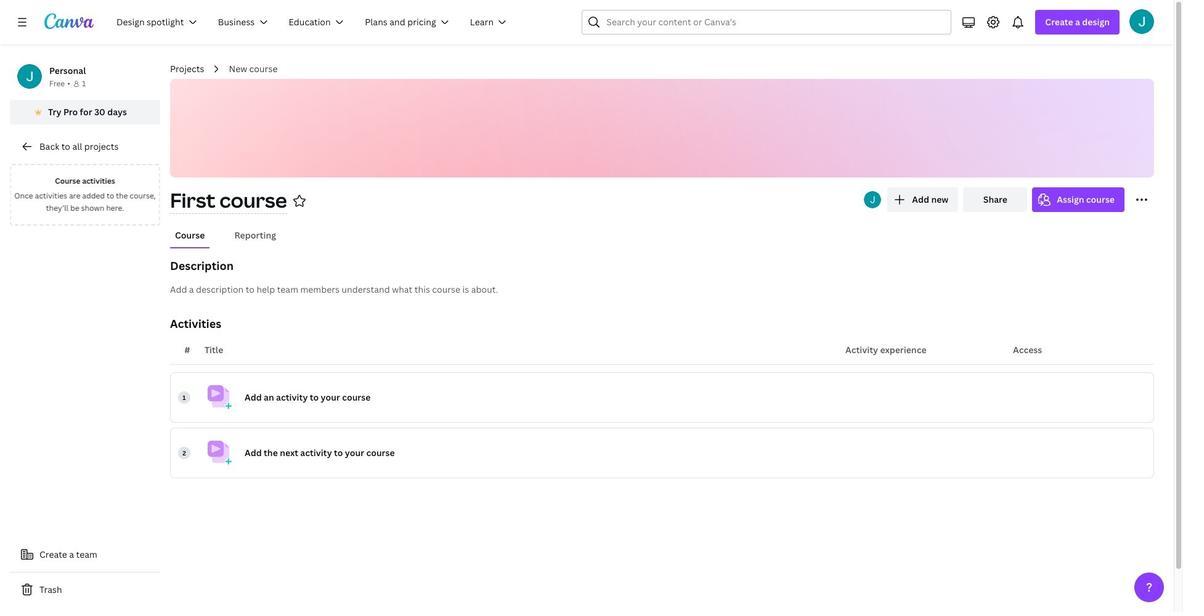 Task type: describe. For each thing, give the bounding box(es) containing it.
john smith image
[[1130, 9, 1155, 34]]

2 row from the top
[[170, 428, 1155, 478]]



Task type: locate. For each thing, give the bounding box(es) containing it.
top level navigation element
[[109, 10, 520, 35]]

Search search field
[[607, 10, 928, 34]]

None search field
[[582, 10, 952, 35]]

1 vertical spatial row
[[170, 428, 1155, 478]]

1 row from the top
[[170, 372, 1155, 423]]

0 vertical spatial row
[[170, 372, 1155, 423]]

None field
[[170, 187, 287, 214]]

row
[[170, 372, 1155, 423], [170, 428, 1155, 478]]



Task type: vqa. For each thing, say whether or not it's contained in the screenshot.
the bottommost illustrative
no



